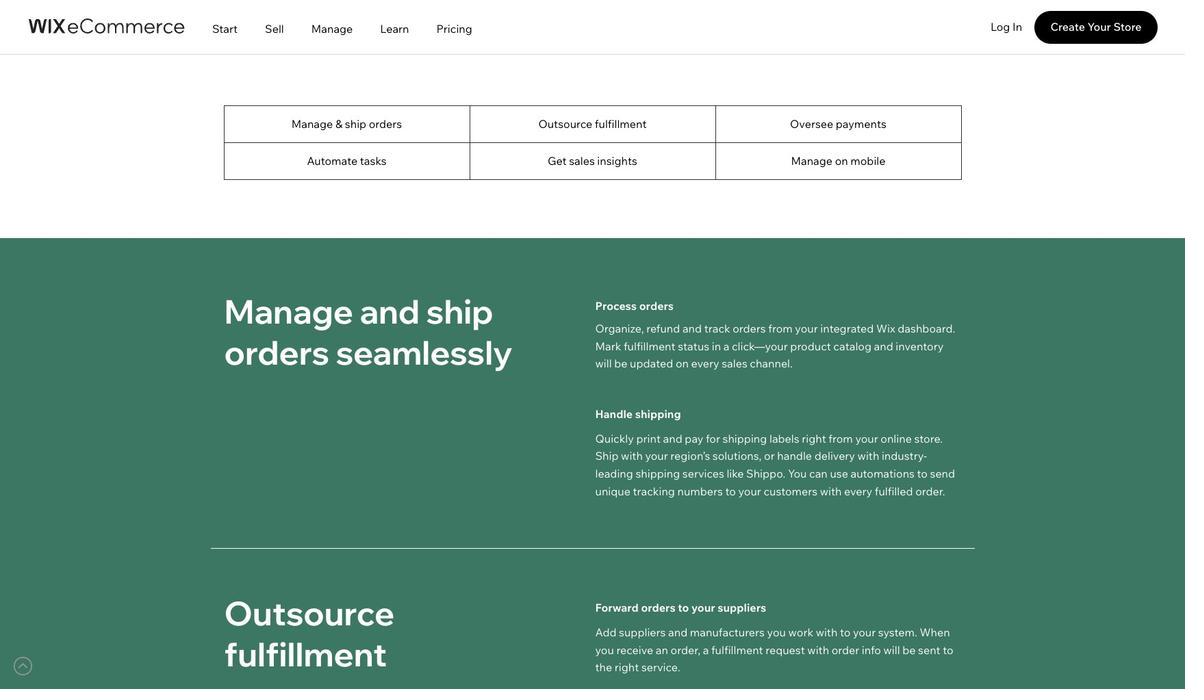 Task type: vqa. For each thing, say whether or not it's contained in the screenshot.
solutions,
yes



Task type: locate. For each thing, give the bounding box(es) containing it.
with up "automations"
[[858, 449, 880, 463]]

when
[[920, 626, 950, 640]]

learn
[[380, 22, 409, 35]]

0 horizontal spatial sales
[[569, 154, 595, 168]]

0 horizontal spatial on
[[676, 357, 689, 371]]

suppliers up manufacturers
[[718, 601, 767, 615]]

0 horizontal spatial ship
[[345, 117, 366, 131]]

manage & ship orders link
[[224, 105, 470, 143]]

will inside organize, refund and track orders from your integrated wix dashboard. mark fulfillment status in a click—your product catalog and inventory will be updated on every sales channel.
[[595, 357, 612, 371]]

orders inside organize, refund and track orders from your integrated wix dashboard. mark fulfillment status in a click—your product catalog and inventory will be updated on every sales channel.
[[733, 322, 766, 336]]

a right order,
[[703, 644, 709, 657]]

1 horizontal spatial be
[[903, 644, 916, 657]]

fulfillment inside outsource fulfillment link
[[595, 117, 647, 131]]

your
[[795, 322, 818, 336], [856, 432, 878, 446], [645, 449, 668, 463], [739, 485, 761, 498], [692, 601, 715, 615], [853, 626, 876, 640]]

create your store link
[[1035, 11, 1158, 44]]

region's
[[671, 449, 710, 463]]

channel.
[[750, 357, 793, 371]]

1 horizontal spatial on
[[835, 154, 848, 168]]

orders
[[369, 117, 402, 131], [639, 299, 674, 313], [733, 322, 766, 336], [224, 332, 330, 373], [641, 601, 676, 615]]

manufacturers
[[690, 626, 765, 640]]

suppliers inside add suppliers and manufacturers you work with to your system. when you receive an order, a fulfillment request with order info will be sent to the right service.
[[619, 626, 666, 640]]

0 vertical spatial suppliers
[[718, 601, 767, 615]]

from
[[769, 322, 793, 336], [829, 432, 853, 446]]

and inside quickly print and pay for shipping labels right from your online store. ship with your region's solutions, or handle delivery with industry- leading shipping services like shippo. you can use automations to send unique tracking numbers to your customers with every fulfilled order.
[[663, 432, 683, 446]]

will
[[595, 357, 612, 371], [884, 644, 900, 657]]

get sales insights
[[548, 154, 638, 168]]

1 horizontal spatial will
[[884, 644, 900, 657]]

right
[[802, 432, 826, 446], [615, 661, 639, 675]]

0 horizontal spatial a
[[703, 644, 709, 657]]

a
[[724, 339, 730, 353], [703, 644, 709, 657]]

track
[[704, 322, 730, 336]]

with down work
[[808, 644, 829, 657]]

be
[[614, 357, 628, 371], [903, 644, 916, 657]]

fulfillment
[[595, 117, 647, 131], [624, 339, 676, 353], [224, 634, 387, 675], [711, 644, 763, 657]]

every inside quickly print and pay for shipping labels right from your online store. ship with your region's solutions, or handle delivery with industry- leading shipping services like shippo. you can use automations to send unique tracking numbers to your customers with every fulfilled order.
[[844, 485, 873, 498]]

from up click—your
[[769, 322, 793, 336]]

on down status
[[676, 357, 689, 371]]

manage for manage and ship orders seamlessly
[[224, 291, 353, 332]]

outsource fulfillment
[[539, 117, 647, 131], [224, 593, 395, 675]]

0 vertical spatial you
[[767, 626, 786, 640]]

solutions,
[[713, 449, 762, 463]]

process orders
[[595, 299, 674, 313]]

you
[[788, 467, 807, 481]]

on left mobile
[[835, 154, 848, 168]]

every down use
[[844, 485, 873, 498]]

1 horizontal spatial outsource fulfillment
[[539, 117, 647, 131]]

mobile
[[851, 154, 886, 168]]

0 vertical spatial every
[[691, 357, 719, 371]]

forward
[[595, 601, 639, 615]]

1 horizontal spatial a
[[724, 339, 730, 353]]

automate tasks
[[307, 154, 387, 168]]

1 horizontal spatial sales
[[722, 357, 748, 371]]

ship for and
[[426, 291, 493, 332]]

1 vertical spatial be
[[903, 644, 916, 657]]

for
[[706, 432, 720, 446]]

1 horizontal spatial you
[[767, 626, 786, 640]]

status
[[678, 339, 710, 353]]

0 horizontal spatial suppliers
[[619, 626, 666, 640]]

1 vertical spatial sales
[[722, 357, 748, 371]]

fulfillment inside add suppliers and manufacturers you work with to your system. when you receive an order, a fulfillment request with order info will be sent to the right service.
[[711, 644, 763, 657]]

0 vertical spatial will
[[595, 357, 612, 371]]

&
[[335, 117, 343, 131]]

sales inside get sales insights link
[[569, 154, 595, 168]]

shipping up print
[[635, 407, 681, 421]]

suppliers
[[718, 601, 767, 615], [619, 626, 666, 640]]

log in link
[[979, 11, 1034, 44]]

right down receive at the right
[[615, 661, 639, 675]]

to up order,
[[678, 601, 689, 615]]

a right in
[[724, 339, 730, 353]]

organize,
[[595, 322, 644, 336]]

0 vertical spatial outsource fulfillment
[[539, 117, 647, 131]]

1 horizontal spatial from
[[829, 432, 853, 446]]

you up "request"
[[767, 626, 786, 640]]

get sales insights link
[[469, 142, 716, 180]]

0 vertical spatial be
[[614, 357, 628, 371]]

manage on mobile link
[[715, 142, 962, 180]]

1 vertical spatial right
[[615, 661, 639, 675]]

2 vertical spatial shipping
[[636, 467, 680, 481]]

every inside organize, refund and track orders from your integrated wix dashboard. mark fulfillment status in a click—your product catalog and inventory will be updated on every sales channel.
[[691, 357, 719, 371]]

process
[[595, 299, 637, 313]]

tracking
[[633, 485, 675, 498]]

tasks
[[360, 154, 387, 168]]

store.
[[915, 432, 943, 446]]

0 horizontal spatial you
[[595, 644, 614, 657]]

every
[[691, 357, 719, 371], [844, 485, 873, 498]]

sales down click—your
[[722, 357, 748, 371]]

oversee
[[790, 117, 834, 131]]

to
[[917, 467, 928, 481], [726, 485, 736, 498], [678, 601, 689, 615], [840, 626, 851, 640], [943, 644, 954, 657]]

manage on mobile
[[791, 154, 886, 168]]

catalog
[[834, 339, 872, 353]]

like
[[727, 467, 744, 481]]

ship
[[345, 117, 366, 131], [426, 291, 493, 332]]

1 vertical spatial a
[[703, 644, 709, 657]]

0 vertical spatial sales
[[569, 154, 595, 168]]

1 vertical spatial on
[[676, 357, 689, 371]]

updated
[[630, 357, 673, 371]]

right up the handle
[[802, 432, 826, 446]]

add
[[595, 626, 617, 640]]

will down system.
[[884, 644, 900, 657]]

1 vertical spatial suppliers
[[619, 626, 666, 640]]

labels
[[770, 432, 800, 446]]

0 horizontal spatial be
[[614, 357, 628, 371]]

will down the mark
[[595, 357, 612, 371]]

manage and ship orders seamlessly
[[224, 291, 513, 373]]

fulfillment inside outsource fulfillment
[[224, 634, 387, 675]]

service.
[[642, 661, 680, 675]]

right inside add suppliers and manufacturers you work with to your system. when you receive an order, a fulfillment request with order info will be sent to the right service.
[[615, 661, 639, 675]]

0 vertical spatial ship
[[345, 117, 366, 131]]

your up "product"
[[795, 322, 818, 336]]

your
[[1088, 20, 1111, 34]]

1 vertical spatial outsource
[[224, 593, 395, 634]]

you
[[767, 626, 786, 640], [595, 644, 614, 657]]

manage
[[311, 22, 353, 35], [292, 117, 333, 131], [791, 154, 833, 168], [224, 291, 353, 332]]

sales
[[569, 154, 595, 168], [722, 357, 748, 371]]

shipping up solutions,
[[723, 432, 767, 446]]

to right sent
[[943, 644, 954, 657]]

1 vertical spatial from
[[829, 432, 853, 446]]

request
[[766, 644, 805, 657]]

delivery
[[815, 449, 855, 463]]

organize, refund and track orders from your integrated wix dashboard. mark fulfillment status in a click—your product catalog and inventory will be updated on every sales channel.
[[595, 322, 956, 371]]

suppliers up receive at the right
[[619, 626, 666, 640]]

1 vertical spatial ship
[[426, 291, 493, 332]]

automations
[[851, 467, 915, 481]]

be down the mark
[[614, 357, 628, 371]]

you up the the
[[595, 644, 614, 657]]

forward orders to your suppliers
[[595, 601, 767, 615]]

customers
[[764, 485, 818, 498]]

1 horizontal spatial every
[[844, 485, 873, 498]]

0 horizontal spatial will
[[595, 357, 612, 371]]

be inside add suppliers and manufacturers you work with to your system. when you receive an order, a fulfillment request with order info will be sent to the right service.
[[903, 644, 916, 657]]

with down print
[[621, 449, 643, 463]]

manage inside manage and ship orders seamlessly
[[224, 291, 353, 332]]

wix
[[877, 322, 896, 336]]

be inside organize, refund and track orders from your integrated wix dashboard. mark fulfillment status in a click—your product catalog and inventory will be updated on every sales channel.
[[614, 357, 628, 371]]

0 vertical spatial a
[[724, 339, 730, 353]]

0 vertical spatial outsource
[[539, 117, 593, 131]]

0 vertical spatial right
[[802, 432, 826, 446]]

be left sent
[[903, 644, 916, 657]]

seamlessly
[[336, 332, 513, 373]]

1 vertical spatial outsource fulfillment
[[224, 593, 395, 675]]

your down print
[[645, 449, 668, 463]]

and inside add suppliers and manufacturers you work with to your system. when you receive an order, a fulfillment request with order info will be sent to the right service.
[[668, 626, 688, 640]]

0 horizontal spatial from
[[769, 322, 793, 336]]

from up delivery
[[829, 432, 853, 446]]

on
[[835, 154, 848, 168], [676, 357, 689, 371]]

shipping up 'tracking' on the bottom right
[[636, 467, 680, 481]]

and inside manage and ship orders seamlessly
[[360, 291, 420, 332]]

ship inside manage and ship orders seamlessly
[[426, 291, 493, 332]]

1 horizontal spatial ship
[[426, 291, 493, 332]]

0 vertical spatial on
[[835, 154, 848, 168]]

1 vertical spatial every
[[844, 485, 873, 498]]

your up info
[[853, 626, 876, 640]]

1 horizontal spatial right
[[802, 432, 826, 446]]

and
[[360, 291, 420, 332], [683, 322, 702, 336], [874, 339, 894, 353], [663, 432, 683, 446], [668, 626, 688, 640]]

from inside organize, refund and track orders from your integrated wix dashboard. mark fulfillment status in a click—your product catalog and inventory will be updated on every sales channel.
[[769, 322, 793, 336]]

0 vertical spatial from
[[769, 322, 793, 336]]

1 vertical spatial will
[[884, 644, 900, 657]]

0 horizontal spatial right
[[615, 661, 639, 675]]

or
[[764, 449, 775, 463]]

0 horizontal spatial every
[[691, 357, 719, 371]]

every down in
[[691, 357, 719, 371]]

sales right get
[[569, 154, 595, 168]]

1 horizontal spatial outsource
[[539, 117, 593, 131]]

automate
[[307, 154, 358, 168]]



Task type: describe. For each thing, give the bounding box(es) containing it.
start
[[212, 22, 238, 35]]

an
[[656, 644, 668, 657]]

mark
[[595, 339, 621, 353]]

0 vertical spatial shipping
[[635, 407, 681, 421]]

industry-
[[882, 449, 927, 463]]

unique
[[595, 485, 631, 498]]

create your store
[[1051, 20, 1142, 34]]

oversee payments link
[[715, 105, 962, 143]]

the
[[595, 661, 612, 675]]

sell
[[265, 22, 284, 35]]

click—your
[[732, 339, 788, 353]]

leading
[[595, 467, 633, 481]]

pricing link
[[423, 2, 486, 55]]

1 vertical spatial shipping
[[723, 432, 767, 446]]

manage & ship orders
[[292, 117, 402, 131]]

send
[[930, 467, 955, 481]]

in
[[1013, 20, 1023, 34]]

in
[[712, 339, 721, 353]]

get
[[548, 154, 567, 168]]

store
[[1114, 20, 1142, 34]]

and for handle shipping
[[663, 432, 683, 446]]

online
[[881, 432, 912, 446]]

pricing
[[437, 22, 472, 35]]

add suppliers and manufacturers you work with to your system. when you receive an order, a fulfillment request with order info will be sent to the right service.
[[595, 626, 954, 675]]

log
[[991, 20, 1010, 34]]

payments
[[836, 117, 887, 131]]

to up 'order'
[[840, 626, 851, 640]]

and for process orders
[[683, 322, 702, 336]]

0 horizontal spatial outsource
[[224, 593, 395, 634]]

orders inside manage and ship orders seamlessly
[[224, 332, 330, 373]]

right inside quickly print and pay for shipping labels right from your online store. ship with your region's solutions, or handle delivery with industry- leading shipping services like shippo. you can use automations to send unique tracking numbers to your customers with every fulfilled order.
[[802, 432, 826, 446]]

create
[[1051, 20, 1085, 34]]

shippo.
[[747, 467, 786, 481]]

dashboard.
[[898, 322, 956, 336]]

manage for manage & ship orders
[[292, 117, 333, 131]]

refund
[[647, 322, 680, 336]]

services
[[683, 467, 724, 481]]

pay
[[685, 432, 704, 446]]

a inside organize, refund and track orders from your integrated wix dashboard. mark fulfillment status in a click—your product catalog and inventory will be updated on every sales channel.
[[724, 339, 730, 353]]

0 horizontal spatial outsource fulfillment
[[224, 593, 395, 675]]

order.
[[916, 485, 945, 498]]

a inside add suppliers and manufacturers you work with to your system. when you receive an order, a fulfillment request with order info will be sent to the right service.
[[703, 644, 709, 657]]

info
[[862, 644, 881, 657]]

to down like
[[726, 485, 736, 498]]

ship
[[595, 449, 619, 463]]

quickly print and pay for shipping labels right from your online store. ship with your region's solutions, or handle delivery with industry- leading shipping services like shippo. you can use automations to send unique tracking numbers to your customers with every fulfilled order.
[[595, 432, 955, 498]]

handle
[[777, 449, 812, 463]]

receive
[[617, 644, 653, 657]]

your inside add suppliers and manufacturers you work with to your system. when you receive an order, a fulfillment request with order info will be sent to the right service.
[[853, 626, 876, 640]]

fulfilled
[[875, 485, 913, 498]]

from inside quickly print and pay for shipping labels right from your online store. ship with your region's solutions, or handle delivery with industry- leading shipping services like shippo. you can use automations to send unique tracking numbers to your customers with every fulfilled order.
[[829, 432, 853, 446]]

print
[[637, 432, 661, 446]]

with up 'order'
[[816, 626, 838, 640]]

with down use
[[820, 485, 842, 498]]

your up manufacturers
[[692, 601, 715, 615]]

1 vertical spatial you
[[595, 644, 614, 657]]

and for forward orders to your suppliers
[[668, 626, 688, 640]]

handle
[[595, 407, 633, 421]]

fulfillment inside organize, refund and track orders from your integrated wix dashboard. mark fulfillment status in a click—your product catalog and inventory will be updated on every sales channel.
[[624, 339, 676, 353]]

ship for &
[[345, 117, 366, 131]]

automate tasks link
[[224, 142, 470, 180]]

will inside add suppliers and manufacturers you work with to your system. when you receive an order, a fulfillment request with order info will be sent to the right service.
[[884, 644, 900, 657]]

integrated
[[821, 322, 874, 336]]

quickly
[[595, 432, 634, 446]]

manage for manage on mobile
[[791, 154, 833, 168]]

on inside organize, refund and track orders from your integrated wix dashboard. mark fulfillment status in a click—your product catalog and inventory will be updated on every sales channel.
[[676, 357, 689, 371]]

numbers
[[678, 485, 723, 498]]

order,
[[671, 644, 701, 657]]

order
[[832, 644, 860, 657]]

your left online
[[856, 432, 878, 446]]

your down like
[[739, 485, 761, 498]]

1 horizontal spatial suppliers
[[718, 601, 767, 615]]

product
[[791, 339, 831, 353]]

can
[[810, 467, 828, 481]]

use
[[830, 467, 848, 481]]

insights
[[597, 154, 638, 168]]

log in
[[991, 20, 1023, 34]]

manage for manage
[[311, 22, 353, 35]]

handle shipping
[[595, 407, 681, 421]]

to up order.
[[917, 467, 928, 481]]

your inside organize, refund and track orders from your integrated wix dashboard. mark fulfillment status in a click—your product catalog and inventory will be updated on every sales channel.
[[795, 322, 818, 336]]

sent
[[918, 644, 941, 657]]

work
[[789, 626, 814, 640]]

oversee payments
[[790, 117, 887, 131]]

outsource fulfillment link
[[469, 105, 716, 143]]

sales inside organize, refund and track orders from your integrated wix dashboard. mark fulfillment status in a click—your product catalog and inventory will be updated on every sales channel.
[[722, 357, 748, 371]]

system.
[[879, 626, 918, 640]]



